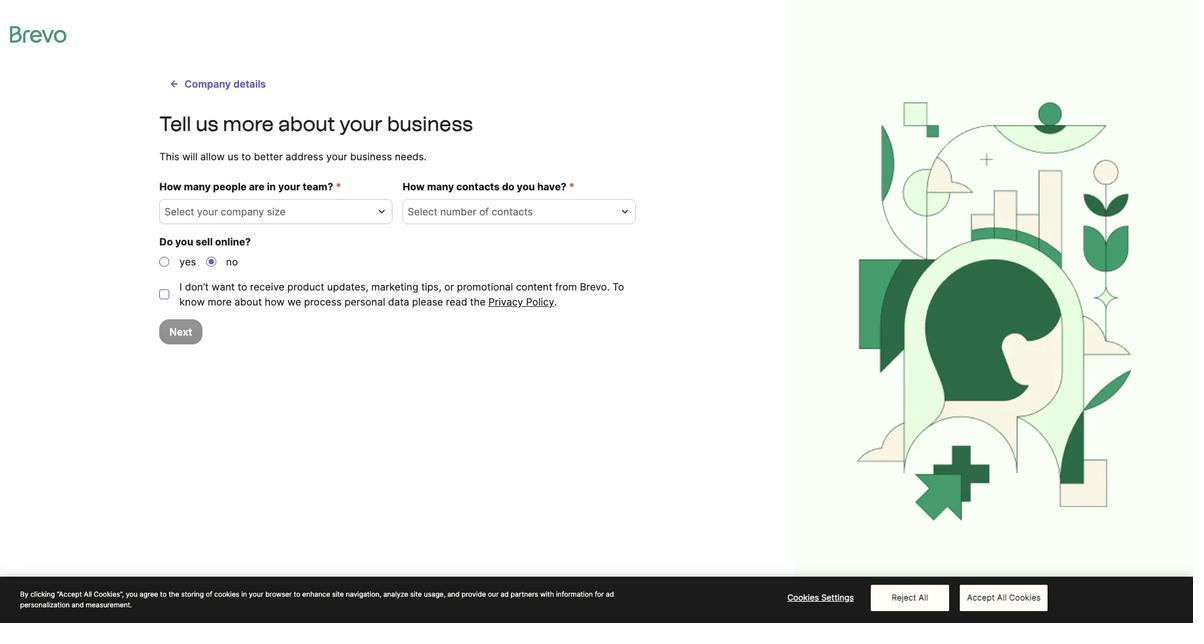 Task type: vqa. For each thing, say whether or not it's contained in the screenshot.
"of" in 'SELECT NUMBER OF CONTACTS' popup button
no



Task type: locate. For each thing, give the bounding box(es) containing it.
1 cookies from the left
[[787, 593, 819, 603]]

many
[[184, 181, 211, 193], [427, 181, 454, 193]]

0 horizontal spatial *
[[336, 181, 341, 193]]

how
[[159, 181, 181, 193], [403, 181, 425, 193]]

want
[[212, 281, 235, 293]]

0 vertical spatial of
[[479, 206, 489, 218]]

1 horizontal spatial select
[[408, 206, 437, 218]]

1 horizontal spatial us
[[228, 150, 239, 163]]

about up "address"
[[278, 112, 335, 136]]

contacts up select number of contacts
[[456, 181, 500, 193]]

number
[[440, 206, 476, 218]]

and right the usage,
[[447, 591, 460, 599]]

contacts down do
[[492, 206, 533, 218]]

us
[[196, 112, 218, 136], [228, 150, 239, 163]]

privacy
[[488, 296, 523, 308]]

all inside button
[[997, 593, 1007, 603]]

reject all
[[892, 593, 928, 603]]

us right tell
[[196, 112, 218, 136]]

sell
[[196, 236, 213, 248]]

accept all cookies
[[967, 593, 1041, 603]]

product
[[287, 281, 324, 293]]

2 horizontal spatial all
[[997, 593, 1007, 603]]

this will allow us to better address your business needs.
[[159, 150, 427, 163]]

you right do
[[517, 181, 535, 193]]

0 horizontal spatial how
[[159, 181, 181, 193]]

1 horizontal spatial site
[[410, 591, 422, 599]]

more down want
[[208, 296, 232, 308]]

1 vertical spatial more
[[208, 296, 232, 308]]

1 vertical spatial the
[[169, 591, 179, 599]]

cookies
[[214, 591, 239, 599]]

2 horizontal spatial you
[[517, 181, 535, 193]]

0 vertical spatial and
[[447, 591, 460, 599]]

how down needs.
[[403, 181, 425, 193]]

by clicking "accept all cookies", you agree to the storing of cookies in your browser to enhance site navigation, analyze site usage, and provide our ad partners with information for ad personalization and measurement.
[[20, 591, 614, 610]]

0 horizontal spatial site
[[332, 591, 344, 599]]

1 horizontal spatial how
[[403, 181, 425, 193]]

0 vertical spatial contacts
[[456, 181, 500, 193]]

contacts
[[456, 181, 500, 193], [492, 206, 533, 218]]

2 how from the left
[[403, 181, 425, 193]]

cookies left settings
[[787, 593, 819, 603]]

site right enhance
[[332, 591, 344, 599]]

0 horizontal spatial us
[[196, 112, 218, 136]]

1 how from the left
[[159, 181, 181, 193]]

0 vertical spatial business
[[387, 112, 473, 136]]

measurement.
[[86, 601, 132, 610]]

reject
[[892, 593, 916, 603]]

0 vertical spatial us
[[196, 112, 218, 136]]

promotional
[[457, 281, 513, 293]]

0 horizontal spatial the
[[169, 591, 179, 599]]

and down "accept
[[72, 601, 84, 610]]

personalization
[[20, 601, 70, 610]]

0 horizontal spatial in
[[241, 591, 247, 599]]

0 vertical spatial the
[[470, 296, 486, 308]]

you left agree
[[126, 591, 138, 599]]

brevo.
[[580, 281, 610, 293]]

0 horizontal spatial of
[[206, 591, 212, 599]]

site left the usage,
[[410, 591, 422, 599]]

in inside by clicking "accept all cookies", you agree to the storing of cookies in your browser to enhance site navigation, analyze site usage, and provide our ad partners with information for ad personalization and measurement.
[[241, 591, 247, 599]]

1 select from the left
[[164, 206, 194, 218]]

of inside select number of contacts popup button
[[479, 206, 489, 218]]

personal
[[344, 296, 385, 308]]

1 horizontal spatial and
[[447, 591, 460, 599]]

0 vertical spatial more
[[223, 112, 274, 136]]

select for select your company size
[[164, 206, 194, 218]]

select up do on the left of page
[[164, 206, 194, 218]]

0 vertical spatial in
[[267, 181, 276, 193]]

select for select number of contacts
[[408, 206, 437, 218]]

content
[[516, 281, 552, 293]]

1 horizontal spatial many
[[427, 181, 454, 193]]

company
[[185, 78, 231, 90]]

select
[[164, 206, 194, 218], [408, 206, 437, 218]]

1 vertical spatial us
[[228, 150, 239, 163]]

* right have?
[[569, 181, 575, 193]]

0 horizontal spatial many
[[184, 181, 211, 193]]

all inside button
[[919, 593, 928, 603]]

more inside i don't want to receive product updates, marketing tips, or promotional content from brevo. to know more about how we process personal data please read the
[[208, 296, 232, 308]]

reject all button
[[871, 586, 949, 612]]

tell us more about your business
[[159, 112, 473, 136]]

updates,
[[327, 281, 368, 293]]

1 horizontal spatial of
[[479, 206, 489, 218]]

all right reject
[[919, 593, 928, 603]]

1 many from the left
[[184, 181, 211, 193]]

clicking
[[30, 591, 55, 599]]

storing
[[181, 591, 204, 599]]

settings
[[821, 593, 854, 603]]

don't
[[185, 281, 209, 293]]

1 vertical spatial and
[[72, 601, 84, 610]]

1 vertical spatial you
[[175, 236, 193, 248]]

address
[[286, 150, 324, 163]]

to right want
[[238, 281, 247, 293]]

your inside by clicking "accept all cookies", you agree to the storing of cookies in your browser to enhance site navigation, analyze site usage, and provide our ad partners with information for ad personalization and measurement.
[[249, 591, 263, 599]]

of down how many contacts do you have? *
[[479, 206, 489, 218]]

select left number
[[408, 206, 437, 218]]

us right allow
[[228, 150, 239, 163]]

0 horizontal spatial cookies
[[787, 593, 819, 603]]

policy
[[526, 296, 554, 308]]

cookies settings
[[787, 593, 854, 603]]

more up better at the top left of page
[[223, 112, 274, 136]]

2 many from the left
[[427, 181, 454, 193]]

all for accept all cookies
[[997, 593, 1007, 603]]

partners
[[511, 591, 538, 599]]

site
[[332, 591, 344, 599], [410, 591, 422, 599]]

0 horizontal spatial you
[[126, 591, 138, 599]]

many up number
[[427, 181, 454, 193]]

business left needs.
[[350, 150, 392, 163]]

i don't want to receive product updates, marketing tips, or promotional content from brevo. to know more about how we process personal data please read the
[[180, 281, 624, 308]]

ad right our
[[501, 591, 509, 599]]

1 vertical spatial contacts
[[492, 206, 533, 218]]

0 horizontal spatial about
[[235, 296, 262, 308]]

business up needs.
[[387, 112, 473, 136]]

in
[[267, 181, 276, 193], [241, 591, 247, 599]]

2 ad from the left
[[606, 591, 614, 599]]

in right cookies
[[241, 591, 247, 599]]

you
[[517, 181, 535, 193], [175, 236, 193, 248], [126, 591, 138, 599]]

agree
[[140, 591, 158, 599]]

1 horizontal spatial about
[[278, 112, 335, 136]]

1 vertical spatial of
[[206, 591, 212, 599]]

about
[[278, 112, 335, 136], [235, 296, 262, 308]]

1 horizontal spatial *
[[569, 181, 575, 193]]

in right are
[[267, 181, 276, 193]]

navigation,
[[346, 591, 381, 599]]

how down "this"
[[159, 181, 181, 193]]

your
[[340, 112, 383, 136], [326, 150, 347, 163], [278, 181, 300, 193], [197, 206, 218, 218], [249, 591, 263, 599]]

have?
[[537, 181, 566, 193]]

to left better at the top left of page
[[241, 150, 251, 163]]

the
[[470, 296, 486, 308], [169, 591, 179, 599]]

how for how many people are in your team? *
[[159, 181, 181, 193]]

0 horizontal spatial all
[[84, 591, 92, 599]]

needs.
[[395, 150, 427, 163]]

all right "accept
[[84, 591, 92, 599]]

of
[[479, 206, 489, 218], [206, 591, 212, 599]]

the down promotional
[[470, 296, 486, 308]]

to inside i don't want to receive product updates, marketing tips, or promotional content from brevo. to know more about how we process personal data please read the
[[238, 281, 247, 293]]

1 horizontal spatial the
[[470, 296, 486, 308]]

details
[[233, 78, 266, 90]]

accept
[[967, 593, 995, 603]]

1 horizontal spatial cookies
[[1009, 593, 1041, 603]]

* right team?
[[336, 181, 341, 193]]

*
[[336, 181, 341, 193], [569, 181, 575, 193]]

1 vertical spatial in
[[241, 591, 247, 599]]

to right "browser"
[[294, 591, 300, 599]]

2 vertical spatial you
[[126, 591, 138, 599]]

all inside by clicking "accept all cookies", you agree to the storing of cookies in your browser to enhance site navigation, analyze site usage, and provide our ad partners with information for ad personalization and measurement.
[[84, 591, 92, 599]]

0 horizontal spatial ad
[[501, 591, 509, 599]]

all
[[84, 591, 92, 599], [919, 593, 928, 603], [997, 593, 1007, 603]]

cookies
[[787, 593, 819, 603], [1009, 593, 1041, 603]]

team?
[[303, 181, 333, 193]]

more
[[223, 112, 274, 136], [208, 296, 232, 308]]

all right accept on the right of the page
[[997, 593, 1007, 603]]

2 select from the left
[[408, 206, 437, 218]]

of right 'storing'
[[206, 591, 212, 599]]

0 vertical spatial you
[[517, 181, 535, 193]]

1 horizontal spatial ad
[[606, 591, 614, 599]]

to
[[241, 150, 251, 163], [238, 281, 247, 293], [160, 591, 167, 599], [294, 591, 300, 599]]

tips,
[[421, 281, 441, 293]]

you right do on the left of page
[[175, 236, 193, 248]]

you inside by clicking "accept all cookies", you agree to the storing of cookies in your browser to enhance site navigation, analyze site usage, and provide our ad partners with information for ad personalization and measurement.
[[126, 591, 138, 599]]

for
[[595, 591, 604, 599]]

cookies right accept on the right of the page
[[1009, 593, 1041, 603]]

1 vertical spatial about
[[235, 296, 262, 308]]

0 horizontal spatial select
[[164, 206, 194, 218]]

1 horizontal spatial all
[[919, 593, 928, 603]]

many down 'will'
[[184, 181, 211, 193]]

business
[[387, 112, 473, 136], [350, 150, 392, 163]]

the left 'storing'
[[169, 591, 179, 599]]

ad right for
[[606, 591, 614, 599]]

provide
[[462, 591, 486, 599]]

about down receive
[[235, 296, 262, 308]]

enhance
[[302, 591, 330, 599]]

1 vertical spatial business
[[350, 150, 392, 163]]



Task type: describe. For each thing, give the bounding box(es) containing it.
cookies",
[[94, 591, 124, 599]]

about inside i don't want to receive product updates, marketing tips, or promotional content from brevo. to know more about how we process personal data please read the
[[235, 296, 262, 308]]

all for reject all
[[919, 593, 928, 603]]

online?
[[215, 236, 251, 248]]

cookies settings button
[[781, 586, 860, 611]]

do
[[502, 181, 514, 193]]

we
[[287, 296, 301, 308]]

select number of contacts button
[[403, 199, 636, 224]]

with
[[540, 591, 554, 599]]

no
[[226, 256, 238, 268]]

browser
[[265, 591, 292, 599]]

information
[[556, 591, 593, 599]]

or
[[444, 281, 454, 293]]

company details
[[185, 78, 266, 90]]

1 horizontal spatial you
[[175, 236, 193, 248]]

how for how many contacts do you have? *
[[403, 181, 425, 193]]

the inside i don't want to receive product updates, marketing tips, or promotional content from brevo. to know more about how we process personal data please read the
[[470, 296, 486, 308]]

2 cookies from the left
[[1009, 593, 1041, 603]]

by
[[20, 591, 28, 599]]

privacy policy .
[[488, 296, 557, 308]]

how many people are in your team? *
[[159, 181, 341, 193]]

privacy policy link
[[488, 295, 554, 310]]

1 site from the left
[[332, 591, 344, 599]]

our
[[488, 591, 499, 599]]

0 vertical spatial about
[[278, 112, 335, 136]]

next button
[[159, 320, 202, 345]]

receive
[[250, 281, 285, 293]]

the inside by clicking "accept all cookies", you agree to the storing of cookies in your browser to enhance site navigation, analyze site usage, and provide our ad partners with information for ad personalization and measurement.
[[169, 591, 179, 599]]

read
[[446, 296, 467, 308]]

better
[[254, 150, 283, 163]]

select number of contacts
[[408, 206, 533, 218]]

contacts inside popup button
[[492, 206, 533, 218]]

how
[[265, 296, 285, 308]]

allow
[[200, 150, 225, 163]]

are
[[249, 181, 265, 193]]

yes
[[180, 256, 196, 268]]

please
[[412, 296, 443, 308]]

select your company size button
[[159, 199, 393, 224]]

how many contacts do you have? *
[[403, 181, 575, 193]]

will
[[182, 150, 198, 163]]

usage,
[[424, 591, 445, 599]]

of inside by clicking "accept all cookies", you agree to the storing of cookies in your browser to enhance site navigation, analyze site usage, and provide our ad partners with information for ad personalization and measurement.
[[206, 591, 212, 599]]

select your company size
[[164, 206, 286, 218]]

do you sell online?
[[159, 236, 251, 248]]

from
[[555, 281, 577, 293]]

.
[[554, 296, 557, 308]]

accept all cookies button
[[960, 586, 1048, 612]]

company details button
[[159, 71, 276, 97]]

2 * from the left
[[569, 181, 575, 193]]

0 horizontal spatial and
[[72, 601, 84, 610]]

this
[[159, 150, 179, 163]]

people
[[213, 181, 247, 193]]

"accept
[[57, 591, 82, 599]]

marketing
[[371, 281, 418, 293]]

analyze
[[383, 591, 408, 599]]

process
[[304, 296, 342, 308]]

company
[[221, 206, 264, 218]]

to right agree
[[160, 591, 167, 599]]

know
[[180, 296, 205, 308]]

tell
[[159, 112, 191, 136]]

data
[[388, 296, 409, 308]]

1 * from the left
[[336, 181, 341, 193]]

to
[[613, 281, 624, 293]]

1 ad from the left
[[501, 591, 509, 599]]

i
[[180, 281, 182, 293]]

your inside popup button
[[197, 206, 218, 218]]

many for contacts
[[427, 181, 454, 193]]

many for people
[[184, 181, 211, 193]]

2 site from the left
[[410, 591, 422, 599]]

1 horizontal spatial in
[[267, 181, 276, 193]]

do
[[159, 236, 173, 248]]

next
[[169, 326, 192, 339]]

size
[[267, 206, 286, 218]]



